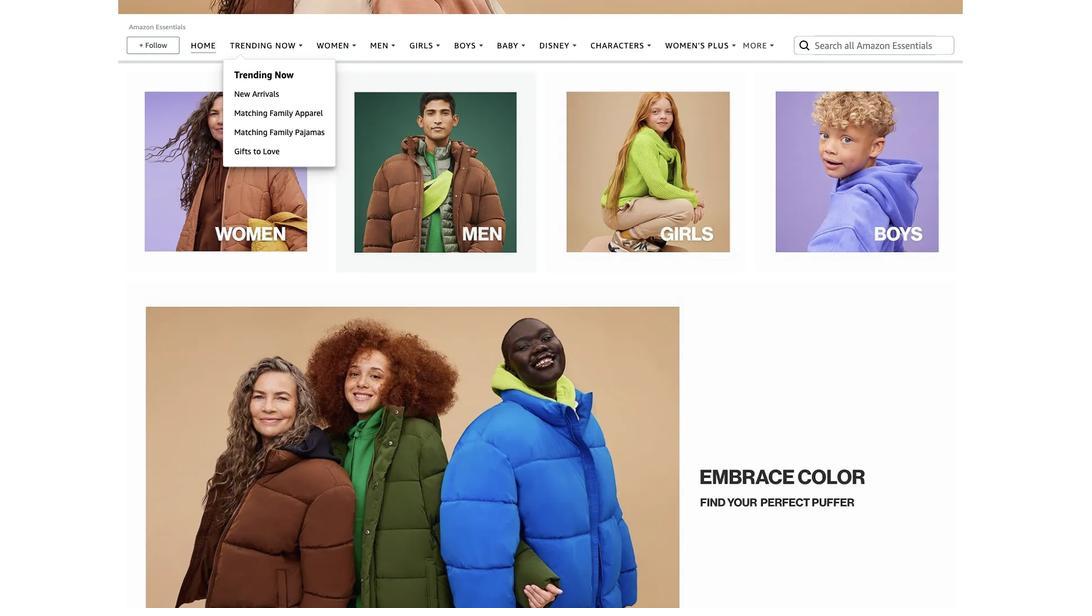Task type: vqa. For each thing, say whether or not it's contained in the screenshot.
+ follow button
yes



Task type: locate. For each thing, give the bounding box(es) containing it.
+ follow
[[139, 41, 167, 50]]

amazon
[[129, 23, 154, 31]]

search image
[[798, 39, 812, 52]]

amazon essentials link
[[129, 23, 186, 31]]

Search all Amazon Essentials search field
[[815, 36, 936, 55]]



Task type: describe. For each thing, give the bounding box(es) containing it.
essentials
[[156, 23, 186, 31]]

amazon essentials
[[129, 23, 186, 31]]

+
[[139, 41, 143, 50]]

follow
[[145, 41, 167, 50]]

+ follow button
[[128, 37, 179, 53]]



